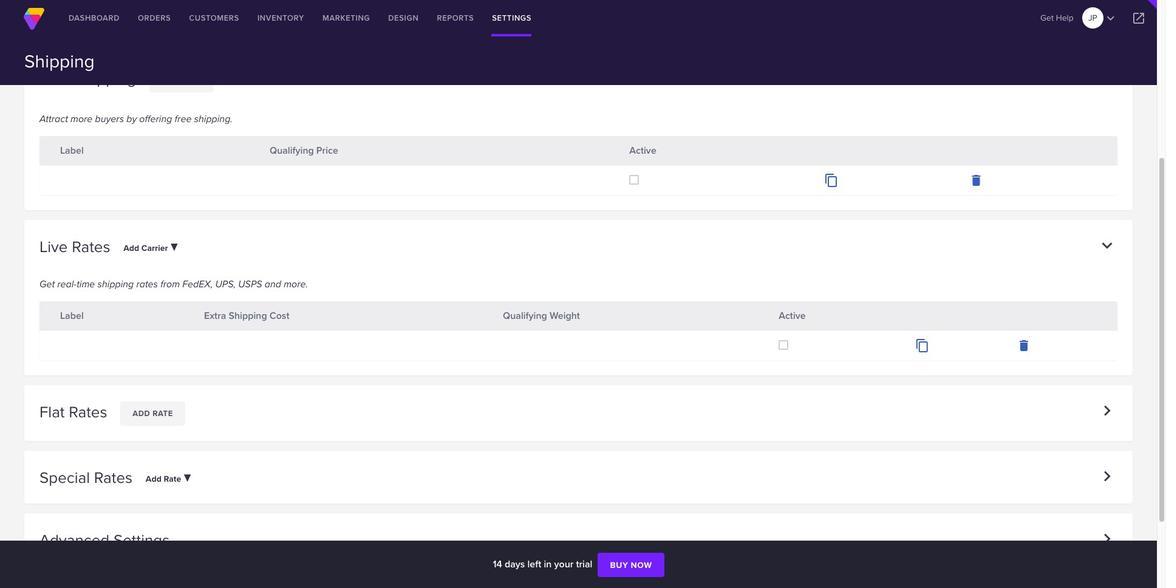 Task type: vqa. For each thing, say whether or not it's contained in the screenshot.
'APPLY TO CATEGORY ID(S) ADVANCED VIEW HELP_OUTLINE'
no



Task type: locate. For each thing, give the bounding box(es) containing it.
more
[[70, 112, 93, 126]]

label
[[60, 143, 84, 157], [60, 309, 84, 323]]

special
[[40, 466, 90, 488]]

design
[[389, 12, 419, 24]]

label down real-
[[60, 309, 84, 323]]

active
[[630, 143, 657, 157], [779, 309, 806, 323]]

0 horizontal spatial ▼
[[170, 242, 179, 254]]

rates right flat on the bottom left
[[69, 400, 107, 423]]

shipping
[[24, 48, 95, 74], [75, 67, 136, 89], [229, 309, 267, 323]]

advanced
[[40, 528, 110, 551]]

qualifying left price
[[270, 143, 314, 157]]

2 expand_more from the top
[[1098, 235, 1118, 256]]

1 vertical spatial content_copy
[[916, 338, 930, 353]]

add
[[162, 74, 179, 86], [124, 242, 139, 254], [133, 408, 150, 419], [146, 473, 162, 485]]

reports
[[437, 12, 474, 24]]

1 horizontal spatial ▼
[[183, 473, 192, 485]]

2 vertical spatial rates
[[94, 466, 133, 488]]

carrier
[[142, 242, 168, 254]]

▼
[[170, 242, 179, 254], [183, 473, 192, 485]]

5 expand_more from the top
[[1098, 528, 1118, 549]]

add rate
[[162, 74, 202, 86], [133, 408, 173, 419]]

rates for flat
[[69, 400, 107, 423]]

free shipping
[[40, 67, 140, 89]]

free
[[40, 67, 71, 89]]

1 expand_more from the top
[[1098, 67, 1118, 88]]

0 horizontal spatial settings
[[114, 528, 170, 551]]

1 vertical spatial delete
[[1017, 338, 1032, 353]]

settings
[[492, 12, 532, 24], [114, 528, 170, 551]]

0 vertical spatial delete link
[[970, 173, 984, 191]]

marketing
[[323, 12, 370, 24]]

1 horizontal spatial delete link
[[1017, 338, 1032, 357]]

time
[[77, 277, 95, 291]]

and
[[265, 277, 281, 291]]

shipping up buyers
[[75, 67, 136, 89]]

get for get real-time shipping rates from fedex, ups, usps and more.
[[40, 277, 55, 291]]

1 vertical spatial rates
[[69, 400, 107, 423]]

rates for live
[[72, 235, 110, 258]]

0 horizontal spatial qualifying
[[270, 143, 314, 157]]

content_copy
[[825, 173, 839, 188], [916, 338, 930, 353]]

jp
[[1089, 12, 1098, 24]]

label for shipping
[[60, 143, 84, 157]]

add rate for free shipping
[[162, 74, 202, 86]]

0 vertical spatial content_copy link
[[825, 173, 839, 191]]

delete
[[970, 173, 984, 188], [1017, 338, 1032, 353]]

ups,
[[215, 277, 236, 291]]

1 horizontal spatial qualifying
[[503, 309, 547, 323]]

0 vertical spatial label
[[60, 143, 84, 157]]

1 vertical spatial add rate
[[133, 408, 173, 419]]

qualifying left weight
[[503, 309, 547, 323]]

0 vertical spatial rate
[[182, 74, 202, 86]]

content_copy link
[[825, 173, 839, 191], [916, 338, 930, 357]]

rate for flat rates
[[153, 408, 173, 419]]

1 vertical spatial rate
[[153, 408, 173, 419]]

your
[[555, 557, 574, 571]]

get help
[[1041, 12, 1074, 24]]

3 expand_more from the top
[[1098, 400, 1118, 421]]

rate
[[182, 74, 202, 86], [153, 408, 173, 419], [164, 473, 181, 485]]

0 vertical spatial add rate link
[[149, 68, 214, 92]]

rates right live
[[72, 235, 110, 258]]

rates right special in the left bottom of the page
[[94, 466, 133, 488]]

1 vertical spatial add rate link
[[121, 401, 185, 426]]

expand_more for flat rates
[[1098, 400, 1118, 421]]

extra
[[204, 309, 226, 323]]

0 vertical spatial add rate
[[162, 74, 202, 86]]

qualifying
[[270, 143, 314, 157], [503, 309, 547, 323]]

buy
[[610, 559, 629, 571]]

0 vertical spatial ▼
[[170, 242, 179, 254]]

rate for free shipping
[[182, 74, 202, 86]]

1 horizontal spatial delete
[[1017, 338, 1032, 353]]

0 vertical spatial get
[[1041, 12, 1054, 24]]

2 label from the top
[[60, 309, 84, 323]]

add rate ▼
[[146, 473, 192, 485]]

attract
[[40, 112, 68, 126]]

label down more at the left top
[[60, 143, 84, 157]]

expand_more for live rates
[[1098, 235, 1118, 256]]

0 horizontal spatial delete link
[[970, 173, 984, 191]]

0 vertical spatial qualifying
[[270, 143, 314, 157]]

add rate link
[[149, 68, 214, 92], [121, 401, 185, 426]]

1 label from the top
[[60, 143, 84, 157]]

customers
[[189, 12, 239, 24]]

0 horizontal spatial delete
[[970, 173, 984, 188]]

get left real-
[[40, 277, 55, 291]]

1 vertical spatial ▼
[[183, 473, 192, 485]]

0 horizontal spatial get
[[40, 277, 55, 291]]

1 horizontal spatial content_copy
[[916, 338, 930, 353]]

expand_more
[[1098, 67, 1118, 88], [1098, 235, 1118, 256], [1098, 400, 1118, 421], [1098, 466, 1118, 487], [1098, 528, 1118, 549]]

free
[[175, 112, 192, 126]]

0 vertical spatial rates
[[72, 235, 110, 258]]

help
[[1057, 12, 1074, 24]]

get left the help
[[1041, 12, 1054, 24]]

0 vertical spatial content_copy
[[825, 173, 839, 188]]

1 horizontal spatial get
[[1041, 12, 1054, 24]]

add rate link for flat rates
[[121, 401, 185, 426]]

0 vertical spatial settings
[[492, 12, 532, 24]]

rates
[[72, 235, 110, 258], [69, 400, 107, 423], [94, 466, 133, 488]]

1 vertical spatial qualifying
[[503, 309, 547, 323]]

delete link
[[970, 173, 984, 191], [1017, 338, 1032, 357]]

dashboard link
[[60, 0, 129, 36]]

in
[[544, 557, 552, 571]]

1 vertical spatial label
[[60, 309, 84, 323]]

0 vertical spatial active
[[630, 143, 657, 157]]

get
[[1041, 12, 1054, 24], [40, 277, 55, 291]]

flat rates
[[40, 400, 111, 423]]

1 vertical spatial get
[[40, 277, 55, 291]]

1 vertical spatial delete link
[[1017, 338, 1032, 357]]

by
[[127, 112, 137, 126]]

qualifying for qualifying price
[[270, 143, 314, 157]]

4 expand_more from the top
[[1098, 466, 1118, 487]]

expand_more for free shipping
[[1098, 67, 1118, 88]]

1 vertical spatial active
[[779, 309, 806, 323]]

0 vertical spatial delete
[[970, 173, 984, 188]]

now
[[631, 559, 652, 571]]

shipping
[[98, 277, 134, 291]]

1 vertical spatial content_copy link
[[916, 338, 930, 357]]

expand_more for special rates
[[1098, 466, 1118, 487]]

cost
[[270, 309, 290, 323]]

shipping down usps
[[229, 309, 267, 323]]

14
[[493, 557, 502, 571]]

qualifying weight
[[503, 309, 580, 323]]



Task type: describe. For each thing, give the bounding box(es) containing it.
days
[[505, 557, 525, 571]]

shipping down dashboard link
[[24, 48, 95, 74]]

14 days left in your trial
[[493, 557, 595, 571]]

get real-time shipping rates from fedex, ups, usps and more.
[[40, 277, 308, 291]]

shipping.
[[194, 112, 233, 126]]

▼ for live rates
[[170, 242, 179, 254]]

1 horizontal spatial content_copy link
[[916, 338, 930, 357]]

inventory
[[258, 12, 304, 24]]

live rates
[[40, 235, 114, 258]]

trial
[[576, 557, 593, 571]]

extra shipping cost
[[204, 309, 290, 323]]

expand_more for advanced settings
[[1098, 528, 1118, 549]]

usps
[[238, 277, 262, 291]]

1 vertical spatial settings
[[114, 528, 170, 551]]

real-
[[57, 277, 77, 291]]

special rates
[[40, 466, 137, 488]]

0 horizontal spatial content_copy
[[825, 173, 839, 188]]

buyers
[[95, 112, 124, 126]]

buy now
[[610, 559, 652, 571]]


[[1132, 11, 1147, 26]]

rates
[[136, 277, 158, 291]]

add rate link for free shipping
[[149, 68, 214, 92]]

price
[[317, 143, 338, 157]]

flat
[[40, 400, 65, 423]]

▼ for special rates
[[183, 473, 192, 485]]

dashboard
[[69, 12, 120, 24]]

delete for delete link to the left
[[970, 173, 984, 188]]

buy now link
[[598, 553, 665, 577]]

 link
[[1121, 0, 1158, 36]]

1 horizontal spatial active
[[779, 309, 806, 323]]

from
[[161, 277, 180, 291]]

rates for special
[[94, 466, 133, 488]]

orders
[[138, 12, 171, 24]]

qualifying price
[[270, 143, 338, 157]]

advanced settings
[[40, 528, 170, 551]]

fedex,
[[182, 277, 213, 291]]


[[1104, 11, 1119, 26]]

0 horizontal spatial active
[[630, 143, 657, 157]]

qualifying for qualifying weight
[[503, 309, 547, 323]]

left
[[528, 557, 542, 571]]

attract more buyers by offering free shipping.
[[40, 112, 233, 126]]

1 horizontal spatial settings
[[492, 12, 532, 24]]

label for rates
[[60, 309, 84, 323]]

offering
[[139, 112, 172, 126]]

add carrier ▼
[[124, 242, 179, 254]]

shipping for free
[[75, 67, 136, 89]]

live
[[40, 235, 68, 258]]

get for get help
[[1041, 12, 1054, 24]]

add rate for flat rates
[[133, 408, 173, 419]]

2 vertical spatial rate
[[164, 473, 181, 485]]

shipping for extra
[[229, 309, 267, 323]]

0 horizontal spatial content_copy link
[[825, 173, 839, 191]]

weight
[[550, 309, 580, 323]]

delete for bottom delete link
[[1017, 338, 1032, 353]]

more.
[[284, 277, 308, 291]]



